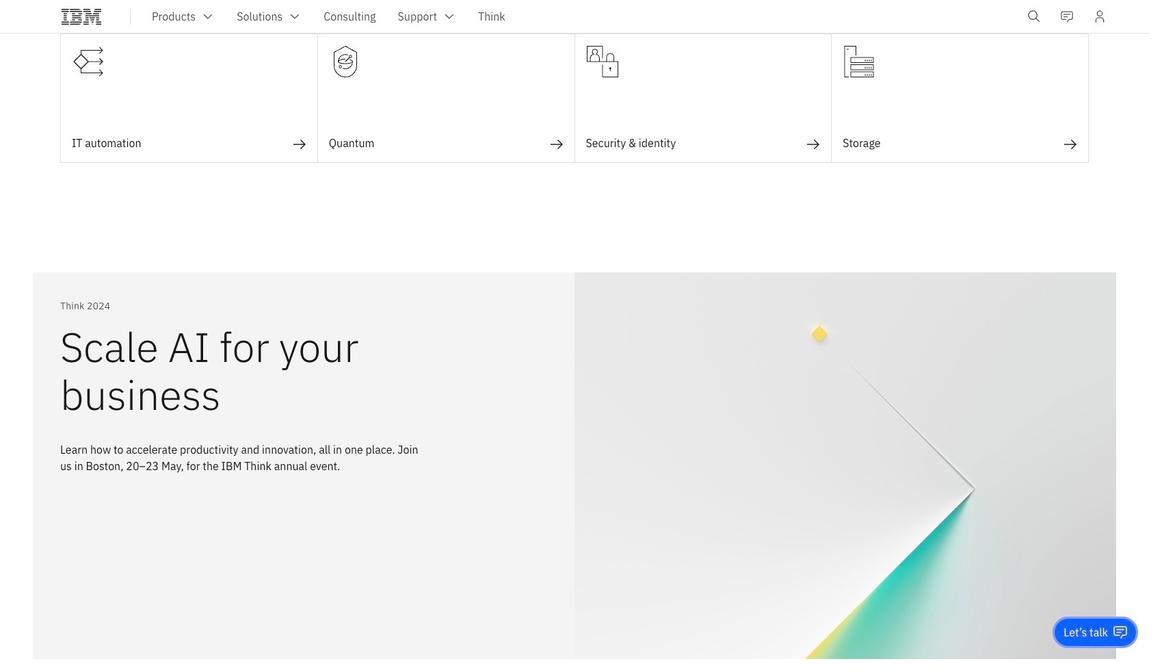 Task type: describe. For each thing, give the bounding box(es) containing it.
let's talk element
[[1065, 625, 1109, 640]]



Task type: vqa. For each thing, say whether or not it's contained in the screenshot.
Let's talk element
yes



